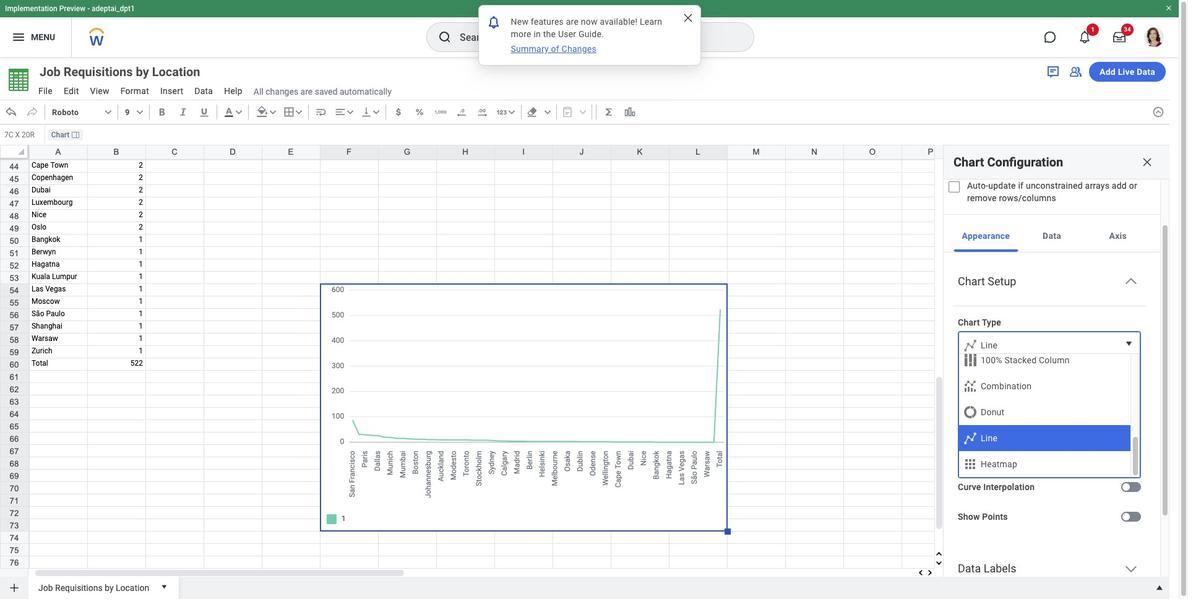 Task type: locate. For each thing, give the bounding box(es) containing it.
interpolation
[[984, 482, 1035, 492]]

border all image
[[283, 106, 295, 118]]

0 horizontal spatial chevron down small image
[[134, 106, 146, 118]]

c line image
[[964, 338, 978, 353], [964, 431, 978, 446]]

add footer ws image
[[8, 582, 20, 594]]

font
[[983, 427, 1001, 437]]

line up arial
[[982, 433, 998, 443]]

available!
[[600, 17, 638, 27]]

undo l image
[[5, 106, 17, 118]]

data down auto-update if unconstrained arrays add or remove rows/columns in the right top of the page
[[1043, 231, 1062, 241]]

c column line image
[[964, 379, 978, 394]]

chart for chart font
[[959, 427, 981, 437]]

0 vertical spatial line
[[982, 341, 998, 350]]

None text field
[[1, 126, 44, 144]]

insert
[[160, 86, 183, 96]]

search image
[[438, 30, 453, 45]]

0 vertical spatial location
[[152, 64, 200, 79]]

0 vertical spatial chevron up image
[[1125, 274, 1139, 289]]

type
[[983, 318, 1002, 328]]

data labels button
[[954, 554, 1147, 593]]

job up file
[[40, 64, 61, 79]]

Search Workday  search field
[[460, 24, 729, 51]]

1 horizontal spatial location
[[152, 64, 200, 79]]

list box containing 100% stacked column
[[959, 347, 1141, 478]]

1 vertical spatial line
[[982, 433, 998, 443]]

100% stacked column
[[982, 355, 1070, 365]]

autosum image
[[603, 106, 615, 118]]

add
[[1100, 67, 1116, 77]]

x image down chevron up circle icon
[[1142, 156, 1154, 168]]

add live data
[[1100, 67, 1156, 77]]

close environment banner image
[[1166, 4, 1173, 12]]

c line image down "chart type" on the bottom of the page
[[964, 338, 978, 353]]

1 vertical spatial chevron up image
[[1125, 562, 1139, 577]]

add live data button
[[1090, 62, 1167, 82]]

c pie image
[[964, 405, 978, 420]]

color palette
[[959, 372, 1011, 382]]

chevron up image inside the chart setup dropdown button
[[1125, 274, 1139, 289]]

are up user
[[566, 17, 579, 27]]

grid
[[0, 0, 1189, 592]]

all
[[254, 86, 264, 96]]

chevron down small image down help
[[233, 106, 245, 118]]

profile logan mcneil image
[[1145, 27, 1165, 50]]

x image right learn
[[682, 12, 694, 24]]

1 c line image from the top
[[964, 338, 978, 353]]

by
[[136, 64, 149, 79], [105, 583, 114, 593]]

c line image up arial
[[964, 431, 978, 446]]

underline image
[[198, 106, 210, 118]]

1 line from the top
[[982, 341, 998, 350]]

chart inside button
[[51, 131, 69, 139]]

are left saved
[[301, 86, 313, 96]]

line for 'c line' icon inside line dropdown button
[[982, 341, 998, 350]]

2 chevron up image from the top
[[1125, 562, 1139, 577]]

default
[[1007, 393, 1036, 403]]

2 horizontal spatial chevron down small image
[[267, 106, 279, 118]]

toolbar container region
[[0, 100, 1148, 124]]

0 vertical spatial requisitions
[[64, 64, 133, 79]]

1 vertical spatial requisitions
[[55, 583, 103, 593]]

chevron down small image right 9
[[134, 106, 146, 118]]

labels
[[984, 562, 1017, 575]]

chevron down small image
[[134, 106, 146, 118], [233, 106, 245, 118], [267, 106, 279, 118]]

chart left type
[[959, 318, 981, 328]]

show
[[959, 512, 981, 522]]

chevron up image for data labels
[[1125, 562, 1139, 577]]

caret up image
[[1154, 582, 1167, 594]]

1
[[1092, 26, 1095, 33]]

location left caret down small image
[[116, 583, 149, 593]]

0 vertical spatial x image
[[682, 12, 694, 24]]

are for features
[[566, 17, 579, 27]]

tabs element
[[944, 220, 1161, 253]]

justify image
[[11, 30, 26, 45]]

axis
[[1110, 231, 1128, 241]]

100%
[[982, 355, 1003, 365]]

1 vertical spatial c line image
[[964, 431, 978, 446]]

2 job requisitions by location button from the top
[[33, 577, 154, 597]]

chart for chart
[[51, 131, 69, 139]]

chevron down small image left 'border all' image
[[267, 106, 279, 118]]

auto-
[[968, 181, 989, 191]]

chart up auto-
[[954, 155, 985, 169]]

bold image
[[156, 106, 168, 118]]

location
[[152, 64, 200, 79], [116, 583, 149, 593]]

x image
[[682, 12, 694, 24], [1142, 156, 1154, 168]]

0 vertical spatial job requisitions by location button
[[33, 63, 223, 81]]

format
[[121, 86, 149, 96]]

job right add footer ws icon
[[38, 583, 53, 593]]

menu
[[31, 32, 55, 42]]

0 vertical spatial c line image
[[964, 338, 978, 353]]

-
[[87, 4, 90, 13]]

1 horizontal spatial chevron down small image
[[233, 106, 245, 118]]

0 horizontal spatial are
[[301, 86, 313, 96]]

1 vertical spatial job requisitions by location
[[38, 583, 149, 593]]

1 chevron up image from the top
[[1125, 274, 1139, 289]]

chart down c pie icon on the right
[[959, 427, 981, 437]]

9
[[125, 107, 130, 117]]

line
[[982, 341, 998, 350], [982, 433, 998, 443]]

1 horizontal spatial are
[[566, 17, 579, 27]]

location up insert
[[152, 64, 200, 79]]

guide.
[[579, 29, 604, 39]]

chart image
[[624, 106, 636, 118]]

axis button
[[1086, 220, 1151, 252]]

of
[[551, 44, 560, 54]]

3 chevron down small image from the left
[[267, 106, 279, 118]]

activity stream image
[[1047, 64, 1061, 79]]

by left caret down small image
[[105, 583, 114, 593]]

data inside button
[[1043, 231, 1062, 241]]

c column 100 image
[[964, 353, 978, 368]]

text wrap image
[[315, 106, 327, 118]]

list box
[[959, 347, 1141, 478]]

job requisitions by location
[[40, 64, 200, 79], [38, 583, 149, 593]]

file
[[38, 86, 53, 96]]

1 vertical spatial job requisitions by location button
[[33, 577, 154, 597]]

user
[[558, 29, 577, 39]]

remove zero image
[[456, 106, 468, 118]]

chevron down small image
[[102, 106, 115, 118], [293, 106, 305, 118], [344, 106, 357, 118], [370, 106, 383, 118], [506, 106, 518, 118], [542, 106, 554, 118], [1122, 444, 1137, 459]]

0 vertical spatial job requisitions by location
[[40, 64, 200, 79]]

chart for chart type
[[959, 318, 981, 328]]

preview
[[59, 4, 86, 13]]

job requisitions by location for second job requisitions by location button
[[38, 583, 149, 593]]

data left "labels"
[[959, 562, 982, 575]]

line inside list box
[[982, 433, 998, 443]]

line inside dropdown button
[[982, 341, 998, 350]]

job
[[40, 64, 61, 79], [38, 583, 53, 593]]

chart left setup
[[959, 275, 986, 288]]

column
[[1040, 355, 1070, 365]]

stacked
[[1005, 355, 1037, 365]]

2 chevron down small image from the left
[[233, 106, 245, 118]]

more
[[511, 29, 532, 39]]

chart inside dropdown button
[[959, 275, 986, 288]]

italics image
[[177, 106, 189, 118]]

are inside new features are now available! learn more in the user guide. summary of changes
[[566, 17, 579, 27]]

chart down roboto on the left top of the page
[[51, 131, 69, 139]]

chevron up image
[[1125, 274, 1139, 289], [1125, 562, 1139, 577]]

remove
[[968, 193, 997, 203]]

or
[[1130, 181, 1138, 191]]

curve
[[959, 482, 982, 492]]

arial
[[964, 448, 982, 458]]

1 vertical spatial location
[[116, 583, 149, 593]]

job requisitions by location for second job requisitions by location button from the bottom
[[40, 64, 200, 79]]

document default button
[[959, 386, 1142, 411]]

data button
[[1020, 220, 1085, 252]]

data up underline 'icon'
[[195, 86, 213, 96]]

saved
[[315, 86, 338, 96]]

data
[[1138, 67, 1156, 77], [195, 86, 213, 96], [1043, 231, 1062, 241], [959, 562, 982, 575]]

update
[[989, 181, 1017, 191]]

line up 100%
[[982, 341, 998, 350]]

features
[[531, 17, 564, 27]]

arial button
[[959, 440, 1096, 465]]

data right live
[[1138, 67, 1156, 77]]

are inside button
[[301, 86, 313, 96]]

1 horizontal spatial by
[[136, 64, 149, 79]]

0 vertical spatial are
[[566, 17, 579, 27]]

1 horizontal spatial x image
[[1142, 156, 1154, 168]]

unconstrained
[[1027, 181, 1084, 191]]

job requisitions by location button
[[33, 63, 223, 81], [33, 577, 154, 597]]

line for second 'c line' icon from the top of the page
[[982, 433, 998, 443]]

1 vertical spatial are
[[301, 86, 313, 96]]

chevron down small image inside 9 popup button
[[134, 106, 146, 118]]

by up menus menu bar
[[136, 64, 149, 79]]

1 chevron down small image from the left
[[134, 106, 146, 118]]

chevron up image inside "data labels" dropdown button
[[1125, 562, 1139, 577]]

9 button
[[121, 102, 147, 122]]

1 vertical spatial by
[[105, 583, 114, 593]]

setup
[[988, 275, 1017, 288]]

eraser image
[[526, 106, 539, 118]]

chevron up circle image
[[1153, 106, 1165, 118]]

chart setup button
[[954, 267, 1147, 306]]

adeptai_dpt1
[[92, 4, 135, 13]]

2 line from the top
[[982, 433, 998, 443]]

view
[[90, 86, 109, 96]]

data inside menus menu bar
[[195, 86, 213, 96]]

notifications large image
[[1079, 31, 1092, 43]]

chart
[[51, 131, 69, 139], [954, 155, 985, 169], [959, 275, 986, 288], [959, 318, 981, 328], [959, 427, 981, 437]]

dialog
[[478, 5, 701, 66]]



Task type: describe. For each thing, give the bounding box(es) containing it.
live
[[1119, 67, 1135, 77]]

heatmap
[[982, 459, 1018, 469]]

curve interpolation
[[959, 482, 1035, 492]]

are for changes
[[301, 86, 313, 96]]

edit
[[64, 86, 79, 96]]

chart type
[[959, 318, 1002, 328]]

align bottom image
[[360, 106, 373, 118]]

appearance button
[[954, 220, 1019, 252]]

line button
[[959, 331, 1142, 356]]

all changes are saved automatically
[[254, 86, 392, 96]]

help
[[224, 86, 243, 96]]

summary of changes link
[[510, 43, 598, 55]]

tab content element
[[944, 253, 1161, 599]]

0 vertical spatial job
[[40, 64, 61, 79]]

1 vertical spatial x image
[[1142, 156, 1154, 168]]

1 button
[[1072, 24, 1100, 51]]

menus menu bar
[[32, 82, 249, 102]]

combination
[[982, 381, 1032, 391]]

all changes are saved automatically button
[[249, 86, 392, 97]]

if
[[1019, 181, 1024, 191]]

menu button
[[0, 17, 71, 57]]

chevron down small image for align left "icon"
[[344, 106, 357, 118]]

text color image
[[1107, 444, 1122, 459]]

configuration
[[988, 155, 1064, 169]]

document
[[964, 393, 1004, 403]]

summary
[[511, 44, 549, 54]]

0 horizontal spatial location
[[116, 583, 149, 593]]

document default
[[964, 393, 1036, 403]]

implementation
[[5, 4, 57, 13]]

new
[[511, 17, 529, 27]]

color
[[959, 372, 980, 382]]

learn
[[640, 17, 663, 27]]

add zero image
[[477, 106, 489, 118]]

notifications image
[[486, 15, 501, 29]]

percentage image
[[413, 106, 426, 118]]

dollar sign image
[[392, 106, 405, 118]]

thousands comma image
[[435, 106, 447, 118]]

arrays
[[1086, 181, 1110, 191]]

roboto button
[[48, 102, 115, 122]]

data labels
[[959, 562, 1017, 575]]

changes
[[562, 44, 597, 54]]

auto-update if unconstrained arrays add or remove rows/columns
[[968, 181, 1138, 203]]

appearance
[[963, 231, 1011, 241]]

chevron down small image inside roboto dropdown button
[[102, 106, 115, 118]]

0 horizontal spatial x image
[[682, 12, 694, 24]]

2 c line image from the top
[[964, 431, 978, 446]]

rows/columns
[[1000, 193, 1057, 203]]

1 job requisitions by location button from the top
[[33, 63, 223, 81]]

chevron down small image for numbers image at the left
[[506, 106, 518, 118]]

numbers image
[[496, 106, 508, 118]]

inbox large image
[[1114, 31, 1126, 43]]

chart setup
[[959, 275, 1017, 288]]

chart for chart setup
[[959, 275, 986, 288]]

changes
[[266, 86, 299, 96]]

align left image
[[334, 106, 347, 118]]

0 horizontal spatial by
[[105, 583, 114, 593]]

chevron down small image for align bottom icon
[[370, 106, 383, 118]]

automatically
[[340, 86, 392, 96]]

chart button
[[47, 129, 83, 141]]

chart font
[[959, 427, 1001, 437]]

donut
[[982, 407, 1005, 417]]

chevron up image for chart setup
[[1125, 274, 1139, 289]]

the
[[544, 29, 556, 39]]

in
[[534, 29, 541, 39]]

new features are now available! learn more in the user guide. summary of changes
[[511, 17, 665, 54]]

c line image inside line dropdown button
[[964, 338, 978, 353]]

34 button
[[1107, 24, 1134, 51]]

menu banner
[[0, 0, 1180, 57]]

1 vertical spatial job
[[38, 583, 53, 593]]

data inside button
[[1138, 67, 1156, 77]]

dialog containing new features are now available! learn more in the user guide.
[[478, 5, 701, 66]]

points
[[983, 512, 1009, 522]]

add
[[1113, 181, 1128, 191]]

now
[[581, 17, 598, 27]]

heatmap image
[[964, 457, 978, 472]]

chart configuration
[[954, 155, 1064, 169]]

data inside dropdown button
[[959, 562, 982, 575]]

roboto
[[52, 107, 79, 117]]

palette
[[982, 372, 1011, 382]]

34
[[1125, 26, 1132, 33]]

chevron down small image for text color image
[[1122, 444, 1137, 459]]

caret down small image
[[158, 581, 170, 593]]

media classroom image
[[1069, 64, 1084, 79]]

implementation preview -   adeptai_dpt1
[[5, 4, 135, 13]]

0 vertical spatial by
[[136, 64, 149, 79]]

chart for chart configuration
[[954, 155, 985, 169]]

chevron down small image for 'border all' image
[[293, 106, 305, 118]]

show points
[[959, 512, 1009, 522]]



Task type: vqa. For each thing, say whether or not it's contained in the screenshot.
Remove Zero image
yes



